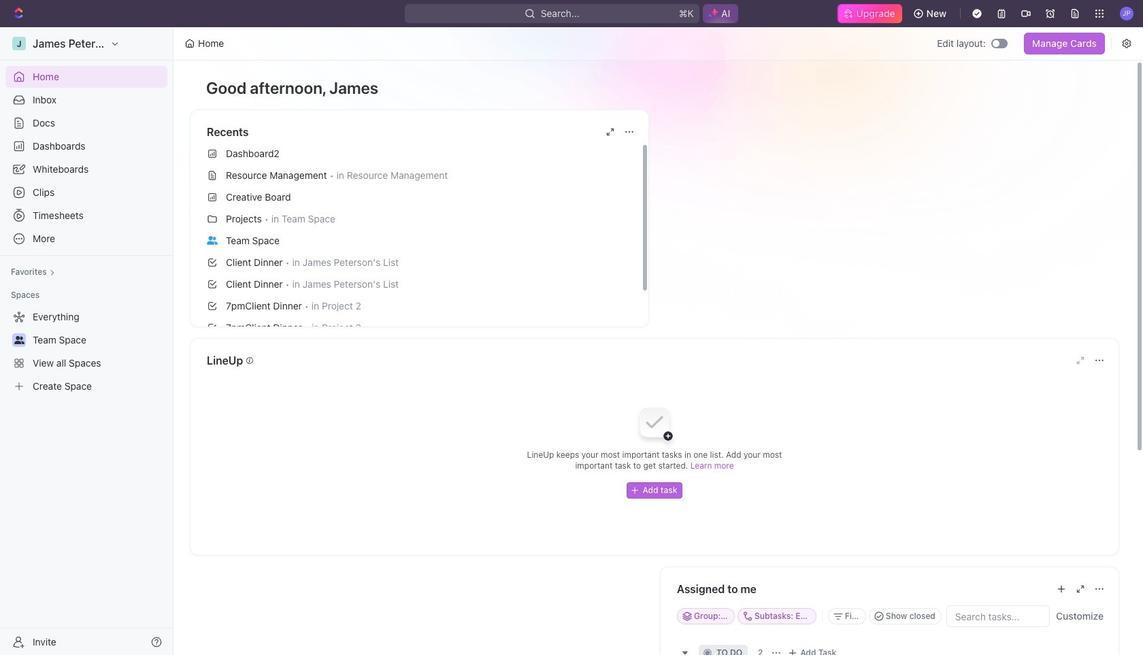 Task type: vqa. For each thing, say whether or not it's contained in the screenshot.
user group ICON to the right
yes



Task type: locate. For each thing, give the bounding box(es) containing it.
user group image
[[207, 236, 218, 245], [14, 336, 24, 345]]

sidebar navigation
[[0, 27, 176, 656]]

1 vertical spatial user group image
[[14, 336, 24, 345]]

1 horizontal spatial user group image
[[207, 236, 218, 245]]

0 horizontal spatial user group image
[[14, 336, 24, 345]]

james peterson's workspace, , element
[[12, 37, 26, 50]]

0 vertical spatial user group image
[[207, 236, 218, 245]]

tree inside sidebar navigation
[[5, 306, 168, 398]]

tree
[[5, 306, 168, 398]]



Task type: describe. For each thing, give the bounding box(es) containing it.
user group image inside sidebar navigation
[[14, 336, 24, 345]]

Search tasks... text field
[[948, 607, 1050, 627]]



